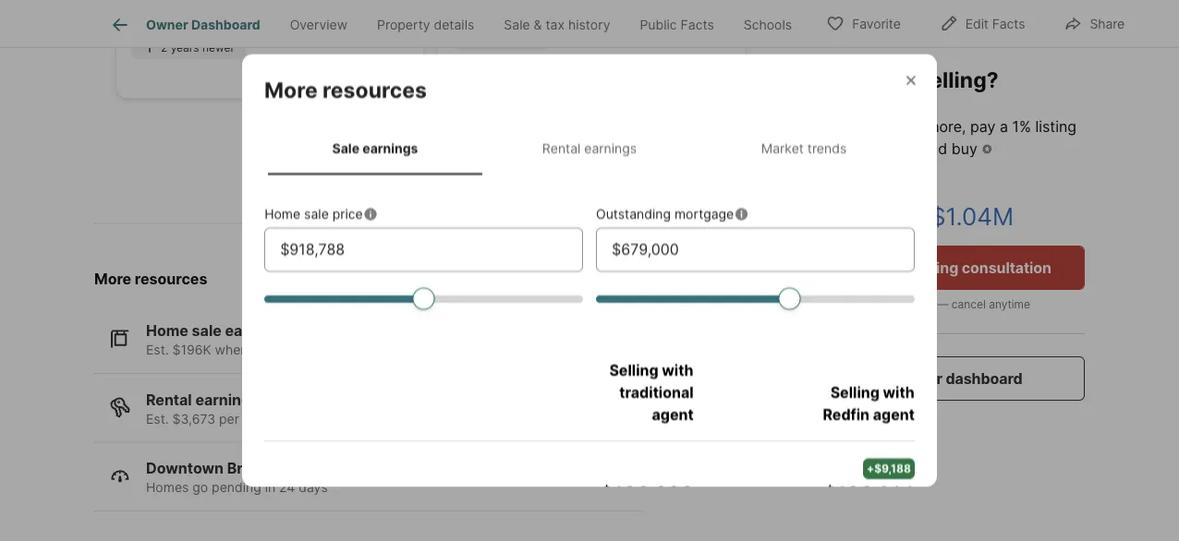 Task type: vqa. For each thing, say whether or not it's contained in the screenshot.
HOW
no



Task type: locate. For each thing, give the bounding box(es) containing it.
resources
[[323, 76, 427, 102], [135, 271, 207, 289]]

more resources up "sale earnings"
[[264, 76, 427, 102]]

2 horizontal spatial sale
[[336, 485, 364, 503]]

0 vertical spatial est.
[[146, 343, 169, 359]]

0 horizontal spatial resources
[[135, 271, 207, 289]]

1 horizontal spatial more
[[264, 76, 318, 102]]

with up $9,188
[[883, 383, 915, 401]]

1 vertical spatial rental
[[146, 391, 192, 409]]

0 horizontal spatial more
[[94, 271, 131, 289]]

when down 'your' on the right top
[[822, 139, 860, 157]]

property details tab
[[362, 3, 489, 47]]

24
[[279, 481, 295, 496]]

on inside button
[[472, 147, 490, 165]]

selling up traditional
[[609, 361, 659, 379]]

est.
[[146, 343, 169, 359], [146, 412, 169, 427]]

tab list containing owner dashboard
[[94, 0, 822, 47]]

none text field inside more resources dialog
[[612, 239, 899, 261]]

0 horizontal spatial lot
[[201, 11, 215, 25]]

dashboard
[[946, 370, 1023, 388]]

obligation
[[883, 297, 934, 311]]

more inside dialog
[[264, 76, 318, 102]]

a
[[1000, 117, 1008, 135], [900, 259, 908, 277]]

view inside 'button'
[[858, 370, 894, 388]]

1 horizontal spatial on
[[472, 147, 490, 165]]

0 vertical spatial sale
[[304, 206, 329, 222]]

1 horizontal spatial resources
[[323, 76, 427, 102]]

selling with traditional agent
[[609, 361, 694, 423]]

selling for redfin
[[831, 383, 880, 401]]

1 est. from the top
[[146, 343, 169, 359]]

0 horizontal spatial smaller lot
[[161, 11, 215, 25]]

edit facts
[[966, 16, 1025, 32]]

view for view comparables on map
[[336, 147, 373, 165]]

1 vertical spatial tab list
[[264, 122, 915, 175]]

a inside the sell your home for more, pay a 1% listing fee when you sell and buy
[[1000, 117, 1008, 135]]

1 vertical spatial home
[[146, 322, 188, 341]]

you inside the sell your home for more, pay a 1% listing fee when you sell and buy
[[864, 139, 890, 157]]

2 est. from the top
[[146, 412, 169, 427]]

None text field
[[280, 239, 567, 261]]

sell
[[894, 139, 917, 157], [278, 343, 298, 359]]

0 vertical spatial a
[[1000, 117, 1008, 135]]

based
[[289, 412, 327, 427]]

edit facts button
[[924, 4, 1041, 42]]

0 vertical spatial when
[[822, 139, 860, 157]]

0 horizontal spatial sell
[[278, 343, 298, 359]]

0 vertical spatial sell
[[894, 139, 917, 157]]

it's
[[796, 297, 811, 311]]

home up $196k
[[146, 322, 188, 341]]

1 vertical spatial on
[[330, 412, 346, 427]]

1 vertical spatial a
[[900, 259, 908, 277]]

1 horizontal spatial redfin
[[823, 405, 870, 423]]

a inside button
[[900, 259, 908, 277]]

facts for public facts
[[681, 17, 714, 33]]

market trends
[[761, 140, 847, 156]]

smaller
[[161, 11, 198, 25], [482, 33, 520, 46]]

on right based
[[330, 412, 346, 427]]

est. inside rental earnings est. $3,673 per month, based on comparable rentals
[[146, 412, 169, 427]]

0 vertical spatial more
[[264, 76, 318, 102]]

2 vertical spatial sale
[[336, 485, 364, 503]]

facts right 'public'
[[681, 17, 714, 33]]

1 vertical spatial when
[[215, 343, 248, 359]]

sale down market
[[336, 485, 364, 503]]

agent down traditional
[[652, 405, 694, 423]]

tax
[[546, 17, 565, 33]]

earnings inside tab
[[363, 140, 418, 156]]

1 vertical spatial more resources
[[94, 271, 207, 289]]

selling left owner
[[831, 383, 880, 401]]

earnings inside rental earnings est. $3,673 per month, based on comparable rentals
[[195, 391, 259, 409]]

sell up rental earnings est. $3,673 per month, based on comparable rentals
[[278, 343, 298, 359]]

0 vertical spatial more resources
[[264, 76, 427, 102]]

listing
[[1035, 117, 1077, 135]]

of
[[892, 67, 913, 92]]

on
[[472, 147, 490, 165], [330, 412, 346, 427]]

0 horizontal spatial you
[[252, 343, 274, 359]]

your total sale proceeds
[[264, 485, 434, 503]]

selling
[[609, 361, 659, 379], [831, 383, 880, 401]]

smaller lot up years
[[161, 11, 215, 25]]

more resources up $196k
[[94, 271, 207, 289]]

favorite
[[852, 16, 901, 32]]

view up price
[[336, 147, 373, 165]]

sale up price
[[332, 140, 360, 156]]

0 vertical spatial you
[[864, 139, 890, 157]]

facts inside "edit facts" button
[[992, 16, 1025, 32]]

1 horizontal spatial when
[[822, 139, 860, 157]]

0 horizontal spatial facts
[[681, 17, 714, 33]]

0 vertical spatial smaller
[[161, 11, 198, 25]]

sell
[[796, 117, 821, 135]]

1 vertical spatial sell
[[278, 343, 298, 359]]

None text field
[[612, 239, 899, 261]]

1 horizontal spatial home
[[264, 206, 301, 222]]

1 vertical spatial lot
[[523, 33, 536, 46]]

sale
[[504, 17, 530, 33], [332, 140, 360, 156]]

tab list containing sale earnings
[[264, 122, 915, 175]]

redfin
[[331, 343, 371, 359], [823, 405, 870, 423]]

sell down for
[[894, 139, 917, 157]]

selling inside selling with traditional agent
[[609, 361, 659, 379]]

est. left $3,673
[[146, 412, 169, 427]]

sale inside more resources dialog
[[332, 140, 360, 156]]

sell inside the sell your home for more, pay a 1% listing fee when you sell and buy
[[894, 139, 917, 157]]

sale left price
[[304, 206, 329, 222]]

home inside 'home sale earnings est. $196k when you sell with redfin'
[[146, 322, 188, 341]]

rental up $3,673
[[146, 391, 192, 409]]

sale inside 'home sale earnings est. $196k when you sell with redfin'
[[192, 322, 222, 341]]

0 horizontal spatial home
[[146, 322, 188, 341]]

home left price
[[264, 206, 301, 222]]

1 horizontal spatial selling
[[831, 383, 880, 401]]

earnings inside tab
[[584, 140, 637, 156]]

redfin up rental earnings est. $3,673 per month, based on comparable rentals
[[331, 343, 371, 359]]

more resources element
[[264, 54, 449, 103]]

a left selling
[[900, 259, 908, 277]]

smaller down the sale & tax history
[[482, 33, 520, 46]]

$3,673
[[172, 412, 215, 427]]

you inside 'home sale earnings est. $196k when you sell with redfin'
[[252, 343, 274, 359]]

your
[[825, 117, 856, 135]]

when inside 'home sale earnings est. $196k when you sell with redfin'
[[215, 343, 248, 359]]

with up rental earnings est. $3,673 per month, based on comparable rentals
[[302, 343, 328, 359]]

2 agent from the left
[[873, 405, 915, 423]]

redfin up "+"
[[823, 405, 870, 423]]

tab list inside more resources dialog
[[264, 122, 915, 175]]

with inside selling with redfin agent
[[883, 383, 915, 401]]

rental for rental earnings
[[542, 140, 581, 156]]

real
[[263, 460, 291, 478]]

0 vertical spatial view
[[336, 147, 373, 165]]

resources up "sale earnings"
[[323, 76, 427, 102]]

home
[[860, 117, 899, 135]]

you down home
[[864, 139, 890, 157]]

home
[[264, 206, 301, 222], [146, 322, 188, 341]]

sale for earnings
[[192, 322, 222, 341]]

1 vertical spatial smaller lot
[[482, 33, 536, 46]]

1 horizontal spatial facts
[[992, 16, 1025, 32]]

sale left "&"
[[504, 17, 530, 33]]

1 agent from the left
[[652, 405, 694, 423]]

more
[[264, 76, 318, 102], [94, 271, 131, 289]]

none text field inside more resources dialog
[[280, 239, 567, 261]]

1 horizontal spatial rental
[[542, 140, 581, 156]]

proceeds
[[368, 485, 434, 503]]

facts right edit
[[992, 16, 1025, 32]]

0 vertical spatial resources
[[323, 76, 427, 102]]

rental earnings tab
[[482, 125, 697, 171]]

selling inside selling with redfin agent
[[831, 383, 880, 401]]

resources inside more resources element
[[323, 76, 427, 102]]

0 horizontal spatial view
[[336, 147, 373, 165]]

rental inside rental earnings est. $3,673 per month, based on comparable rentals
[[146, 391, 192, 409]]

0 horizontal spatial rental
[[146, 391, 192, 409]]

owner
[[146, 17, 188, 33]]

share button
[[1048, 4, 1141, 42]]

rentals
[[425, 412, 467, 427]]

on left 'map'
[[472, 147, 490, 165]]

1 horizontal spatial lot
[[523, 33, 536, 46]]

0 horizontal spatial sale
[[192, 322, 222, 341]]

view for view owner dashboard
[[858, 370, 894, 388]]

–
[[912, 202, 924, 231]]

1 vertical spatial view
[[858, 370, 894, 388]]

per
[[219, 412, 239, 427]]

lot inside button
[[523, 33, 536, 46]]

lot up 2 years newer
[[201, 11, 215, 25]]

1 vertical spatial selling
[[831, 383, 880, 401]]

overview tab
[[275, 3, 362, 47]]

agent
[[652, 405, 694, 423], [873, 405, 915, 423]]

a left 1% at top
[[1000, 117, 1008, 135]]

sell inside 'home sale earnings est. $196k when you sell with redfin'
[[278, 343, 298, 359]]

with up traditional
[[662, 361, 694, 379]]

rental inside rental earnings tab
[[542, 140, 581, 156]]

total
[[300, 485, 332, 503]]

more resources
[[264, 76, 427, 102], [94, 271, 207, 289]]

0 horizontal spatial a
[[900, 259, 908, 277]]

1 horizontal spatial sell
[[894, 139, 917, 157]]

month,
[[243, 412, 286, 427]]

1 horizontal spatial a
[[1000, 117, 1008, 135]]

smaller lot
[[161, 11, 215, 25], [482, 33, 536, 46]]

you
[[864, 139, 890, 157], [252, 343, 274, 359]]

smaller lot down "&"
[[482, 33, 536, 46]]

sale earnings tab
[[268, 125, 482, 171]]

0 vertical spatial on
[[472, 147, 490, 165]]

1 horizontal spatial smaller
[[482, 33, 520, 46]]

agent inside selling with redfin agent
[[873, 405, 915, 423]]

0 vertical spatial sale
[[504, 17, 530, 33]]

home inside more resources dialog
[[264, 206, 301, 222]]

sale
[[304, 206, 329, 222], [192, 322, 222, 341], [336, 485, 364, 503]]

earnings for rental earnings
[[584, 140, 637, 156]]

2
[[161, 41, 168, 54]]

with
[[841, 297, 864, 311], [302, 343, 328, 359], [662, 361, 694, 379], [883, 383, 915, 401]]

0 horizontal spatial when
[[215, 343, 248, 359]]

0 vertical spatial home
[[264, 206, 301, 222]]

no
[[867, 297, 880, 311]]

1 horizontal spatial more resources
[[264, 76, 427, 102]]

0 horizontal spatial selling
[[609, 361, 659, 379]]

1 vertical spatial est.
[[146, 412, 169, 427]]

1 vertical spatial sale
[[192, 322, 222, 341]]

1 vertical spatial you
[[252, 343, 274, 359]]

est. inside 'home sale earnings est. $196k when you sell with redfin'
[[146, 343, 169, 359]]

0 horizontal spatial on
[[330, 412, 346, 427]]

thinking
[[796, 67, 887, 92]]

agent down owner
[[873, 405, 915, 423]]

view owner dashboard button
[[796, 357, 1085, 401]]

Home sale price slider range field
[[264, 287, 583, 309]]

0 vertical spatial tab list
[[94, 0, 822, 47]]

fee
[[796, 139, 818, 157]]

years
[[171, 41, 199, 54]]

more resources inside dialog
[[264, 76, 427, 102]]

1 vertical spatial sale
[[332, 140, 360, 156]]

traditional
[[620, 383, 694, 401]]

your
[[264, 485, 296, 503]]

selling?
[[918, 67, 999, 92]]

0 horizontal spatial sale
[[332, 140, 360, 156]]

with inside 'home sale earnings est. $196k when you sell with redfin'
[[302, 343, 328, 359]]

1 vertical spatial smaller
[[482, 33, 520, 46]]

earnings
[[363, 140, 418, 156], [584, 140, 637, 156], [225, 322, 289, 341], [195, 391, 259, 409]]

1 vertical spatial redfin
[[823, 405, 870, 423]]

view inside button
[[336, 147, 373, 165]]

resources up $196k
[[135, 271, 207, 289]]

1 horizontal spatial view
[[858, 370, 894, 388]]

0 horizontal spatial more resources
[[94, 271, 207, 289]]

lot down "&"
[[523, 33, 536, 46]]

sale up $196k
[[192, 322, 222, 341]]

1 horizontal spatial you
[[864, 139, 890, 157]]

view left owner
[[858, 370, 894, 388]]

smaller up years
[[161, 11, 198, 25]]

0 vertical spatial rental
[[542, 140, 581, 156]]

market
[[343, 460, 394, 478]]

rental right 'map'
[[542, 140, 581, 156]]

0 vertical spatial redfin
[[331, 343, 371, 359]]

1 horizontal spatial sale
[[304, 206, 329, 222]]

1 horizontal spatial agent
[[873, 405, 915, 423]]

0 horizontal spatial agent
[[652, 405, 694, 423]]

0 vertical spatial selling
[[609, 361, 659, 379]]

—
[[938, 297, 949, 311]]

tab list
[[94, 0, 822, 47], [264, 122, 915, 175]]

&
[[534, 17, 542, 33]]

when right $196k
[[215, 343, 248, 359]]

1 horizontal spatial sale
[[504, 17, 530, 33]]

est. left $196k
[[146, 343, 169, 359]]

agent inside selling with traditional agent
[[652, 405, 694, 423]]

rental for rental earnings est. $3,673 per month, based on comparable rentals
[[146, 391, 192, 409]]

facts inside public facts tab
[[681, 17, 714, 33]]

estate
[[294, 460, 340, 478]]

market trends tab
[[697, 125, 911, 171]]

selling for traditional
[[609, 361, 659, 379]]

1 horizontal spatial smaller lot
[[482, 33, 536, 46]]

you up month,
[[252, 343, 274, 359]]

1%
[[1012, 117, 1031, 135]]

market
[[761, 140, 804, 156]]

redfin inside 'home sale earnings est. $196k when you sell with redfin'
[[331, 343, 371, 359]]

0 horizontal spatial redfin
[[331, 343, 371, 359]]

schools
[[744, 17, 792, 33]]



Task type: describe. For each thing, give the bounding box(es) containing it.
free,
[[814, 297, 838, 311]]

view comparables on map
[[336, 147, 525, 165]]

go
[[193, 481, 208, 496]]

home sale price
[[264, 206, 363, 222]]

+ $9,188
[[867, 462, 911, 476]]

trends
[[808, 140, 847, 156]]

days
[[299, 481, 328, 496]]

with left no
[[841, 297, 864, 311]]

property details
[[377, 17, 474, 33]]

favorite button
[[811, 4, 917, 42]]

1 vertical spatial resources
[[135, 271, 207, 289]]

redfin inside selling with redfin agent
[[823, 405, 870, 423]]

$196k
[[172, 343, 211, 359]]

0 vertical spatial smaller lot
[[161, 11, 215, 25]]

comparable
[[349, 412, 422, 427]]

$186,826
[[600, 481, 694, 507]]

view owner dashboard
[[858, 370, 1023, 388]]

comparables
[[376, 147, 469, 165]]

details
[[434, 17, 474, 33]]

2 years newer
[[161, 41, 235, 54]]

edit
[[966, 16, 989, 32]]

buy
[[952, 139, 978, 157]]

downtown brea real estate market homes go pending in 24 days
[[146, 460, 394, 496]]

$873,000 – $1.04m
[[796, 202, 1014, 231]]

sell your home for more, pay a 1% listing fee when you sell and buy
[[796, 117, 1077, 157]]

public facts
[[640, 17, 714, 33]]

smaller lot inside smaller lot button
[[482, 33, 536, 46]]

it's free, with no obligation — cancel anytime
[[796, 297, 1031, 311]]

home sale earnings est. $196k when you sell with redfin
[[146, 322, 371, 359]]

and
[[921, 139, 948, 157]]

$873,000
[[796, 202, 905, 231]]

schedule a selling consultation button
[[796, 246, 1085, 290]]

property
[[377, 17, 430, 33]]

earnings for rental earnings est. $3,673 per month, based on comparable rentals
[[195, 391, 259, 409]]

sale for sale & tax history
[[504, 17, 530, 33]]

schedule
[[829, 259, 896, 277]]

in
[[265, 481, 276, 496]]

history
[[568, 17, 610, 33]]

home for price
[[264, 206, 301, 222]]

with inside selling with traditional agent
[[662, 361, 694, 379]]

0 vertical spatial lot
[[201, 11, 215, 25]]

facts for edit facts
[[992, 16, 1025, 32]]

thinking of selling?
[[796, 67, 999, 92]]

on inside rental earnings est. $3,673 per month, based on comparable rentals
[[330, 412, 346, 427]]

more resources dialog
[[242, 54, 937, 542]]

for
[[903, 117, 923, 135]]

owner dashboard
[[146, 17, 260, 33]]

owner
[[897, 370, 943, 388]]

cancel
[[952, 297, 986, 311]]

anytime
[[989, 297, 1031, 311]]

sale & tax history tab
[[489, 3, 625, 47]]

more,
[[927, 117, 966, 135]]

sale & tax history
[[504, 17, 610, 33]]

public facts tab
[[625, 3, 729, 47]]

earnings inside 'home sale earnings est. $196k when you sell with redfin'
[[225, 322, 289, 341]]

view comparables on map button
[[306, 134, 555, 178]]

newer
[[202, 41, 235, 54]]

earnings for sale earnings
[[363, 140, 418, 156]]

homes
[[146, 481, 189, 496]]

when inside the sell your home for more, pay a 1% listing fee when you sell and buy
[[822, 139, 860, 157]]

smaller lot button
[[438, 0, 745, 99]]

home for earnings
[[146, 322, 188, 341]]

1 vertical spatial more
[[94, 271, 131, 289]]

overview
[[290, 17, 348, 33]]

$9,188
[[874, 462, 911, 476]]

map
[[494, 147, 525, 165]]

rental earnings est. $3,673 per month, based on comparable rentals
[[146, 391, 467, 427]]

schedule a selling consultation
[[829, 259, 1052, 277]]

outstanding
[[596, 206, 671, 222]]

Outstanding mortgage slider range field
[[596, 287, 915, 309]]

agent for selling with redfin agent
[[873, 405, 915, 423]]

0 horizontal spatial smaller
[[161, 11, 198, 25]]

rental earnings
[[542, 140, 637, 156]]

public
[[640, 17, 677, 33]]

brea
[[227, 460, 260, 478]]

pay
[[970, 117, 996, 135]]

sale for price
[[304, 206, 329, 222]]

sale earnings
[[332, 140, 418, 156]]

agent for selling with traditional agent
[[652, 405, 694, 423]]

owner dashboard link
[[109, 14, 260, 36]]

dashboard
[[191, 17, 260, 33]]

share
[[1090, 16, 1125, 32]]

price
[[332, 206, 363, 222]]

+
[[867, 462, 874, 476]]

consultation
[[962, 259, 1052, 277]]

your total sale proceeds link
[[264, 485, 434, 504]]

outstanding mortgage
[[596, 206, 734, 222]]

smaller inside button
[[482, 33, 520, 46]]

pending
[[212, 481, 261, 496]]

downtown
[[146, 460, 224, 478]]

mortgage
[[675, 206, 734, 222]]

selling with redfin agent
[[823, 383, 915, 423]]

$1.04m
[[931, 202, 1014, 231]]

selling
[[911, 259, 959, 277]]

schools tab
[[729, 3, 807, 47]]

sale for sale earnings
[[332, 140, 360, 156]]

$196,014
[[823, 481, 915, 507]]



